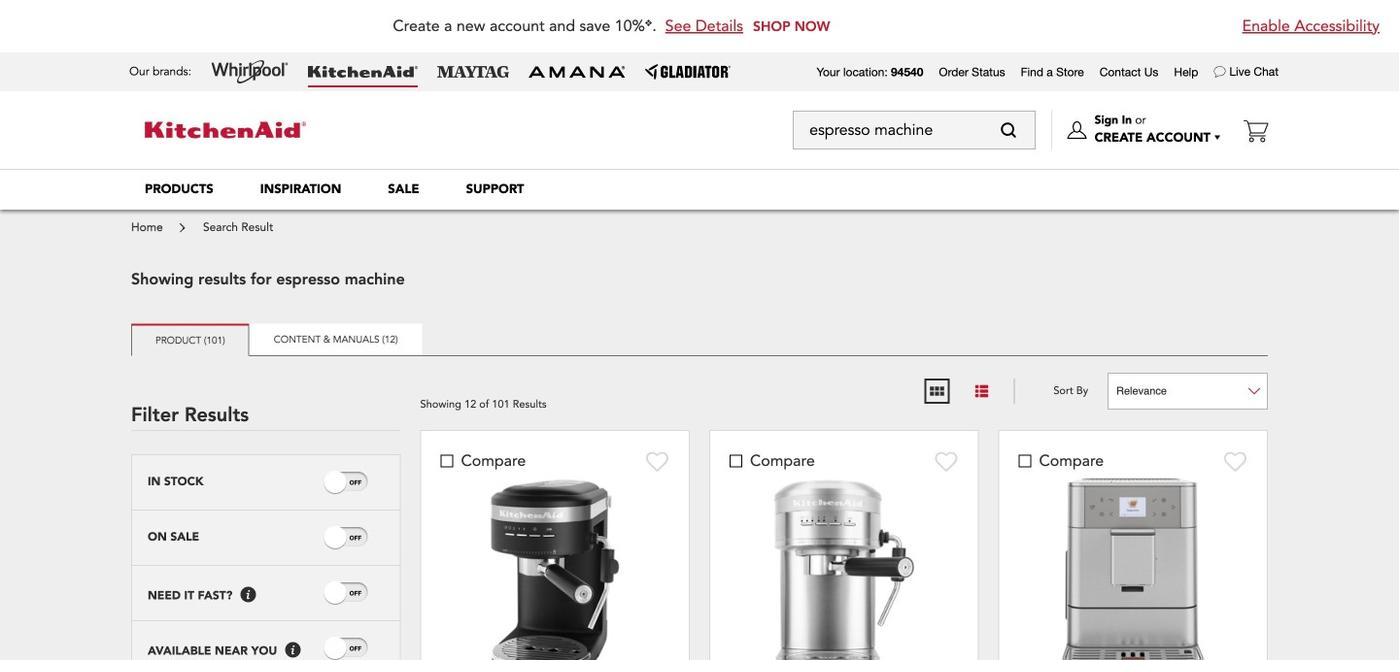 Task type: locate. For each thing, give the bounding box(es) containing it.
1 horizontal spatial tooltip
[[285, 643, 301, 658]]

menu
[[121, 169, 1278, 210]]

kitchenaid image
[[308, 66, 418, 78], [145, 122, 306, 138]]

fully automatic espresso machine kf6 image
[[1056, 473, 1211, 661]]

tooltip for available near you element
[[285, 643, 301, 658]]

need it fast? element
[[148, 590, 233, 604]]

0 horizontal spatial kitchenaid image
[[145, 122, 306, 138]]

maytag image
[[437, 66, 509, 78]]

1 vertical spatial tooltip
[[285, 643, 301, 658]]

1 horizontal spatial kitchenaid image
[[308, 66, 418, 78]]

0 horizontal spatial add to wish list image
[[935, 451, 959, 473]]

support element
[[466, 181, 524, 198]]

tab list
[[131, 324, 1268, 357]]

amana image
[[529, 65, 626, 79]]

0 horizontal spatial tooltip
[[240, 587, 256, 603]]

2 add to wish list image from the left
[[1224, 451, 1248, 473]]

tooltip left available near you filter is off switch
[[285, 643, 301, 658]]

inspiration element
[[260, 181, 341, 198]]

add to wish list image
[[935, 451, 959, 473], [1224, 451, 1248, 473]]

0 vertical spatial tooltip
[[240, 587, 256, 603]]

1 horizontal spatial add to wish list image
[[1224, 451, 1248, 473]]

tooltip right need it fast? element
[[240, 587, 256, 603]]

semi-automatic espresso machine image
[[483, 473, 627, 661]]

whirlpool image
[[211, 60, 289, 84]]

sale element
[[388, 181, 419, 198]]

need it fast? filter is off switch
[[349, 589, 362, 599]]

add to wish list image for fully automatic espresso machine kf6 image
[[1224, 451, 1248, 473]]

1 vertical spatial kitchenaid image
[[145, 122, 306, 138]]

products element
[[145, 181, 214, 198]]

1 add to wish list image from the left
[[935, 451, 959, 473]]

tooltip
[[240, 587, 256, 603], [285, 643, 301, 658]]



Task type: describe. For each thing, give the bounding box(es) containing it.
tooltip for need it fast? element
[[240, 587, 256, 603]]

product list view image
[[973, 383, 990, 400]]

in stock filter is off switch
[[349, 478, 362, 488]]

Search search field
[[793, 111, 1036, 150]]

metal semi-automatic espresso machine image
[[766, 473, 922, 661]]

available near you filter is off switch
[[349, 644, 362, 654]]

add to wish list image for metal semi-automatic espresso machine image
[[935, 451, 959, 473]]

gladiator_grey image
[[645, 64, 731, 80]]

0 vertical spatial kitchenaid image
[[308, 66, 418, 78]]

add to wish list image
[[646, 451, 669, 473]]

on sale filter is off switch
[[349, 533, 362, 544]]

available near you element
[[148, 645, 277, 659]]



Task type: vqa. For each thing, say whether or not it's contained in the screenshot.
In Stock filter is off switch
yes



